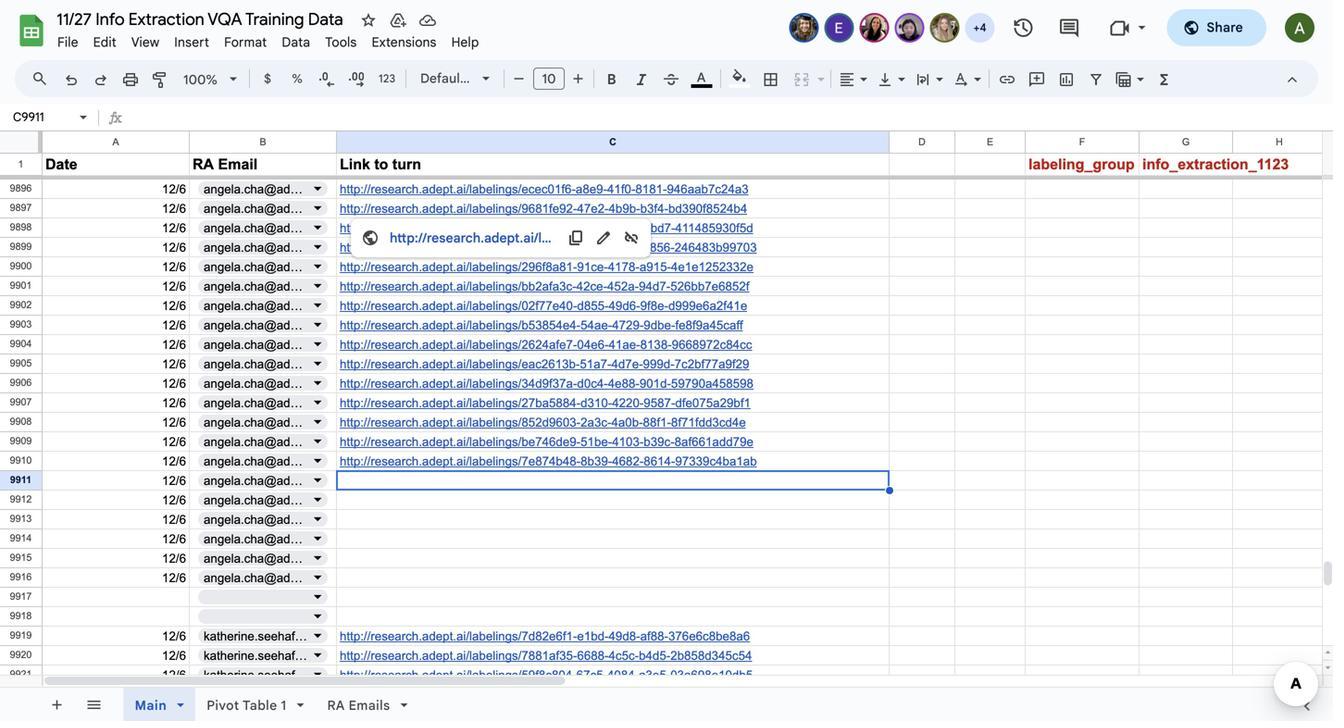 Task type: locate. For each thing, give the bounding box(es) containing it.
1 vertical spatial by
[[439, 312, 456, 330]]

principal
[[364, 15, 422, 28]]

bought with redfin
[[257, 370, 361, 381]]

years,
[[587, 179, 629, 197]]

20
[[564, 179, 582, 197]]

number
[[962, 246, 1015, 264]]

amy right listed
[[460, 312, 491, 330]]

2 with from the top
[[300, 521, 325, 533]]

1 horizontal spatial my
[[500, 201, 521, 219]]

3.36m
[[780, 541, 809, 553]]

my down expectations
[[937, 246, 958, 264]]

photo of 20828 pacific coast hwy, malibu, ca 90265 image
[[245, 661, 509, 721], [508, 661, 772, 721]]

i'm
[[362, 201, 382, 219], [323, 246, 343, 264]]

1 for from the left
[[541, 179, 560, 197]]

881k
[[789, 563, 813, 575]]

1 vertical spatial with
[[435, 223, 465, 242]]

their down available
[[424, 268, 456, 286]]

by right listed
[[439, 312, 456, 330]]

1 vertical spatial with
[[300, 521, 325, 533]]

the
[[862, 201, 885, 219]]

i up years
[[744, 157, 748, 175]]

their down dedication
[[646, 223, 678, 242]]

photo of 119 s la jolla ave, los angeles, ca 90048 image
[[245, 509, 509, 655]]

1.10m
[[802, 528, 831, 539], [910, 643, 939, 655]]

1 vertical spatial clients
[[861, 246, 906, 264]]

0 horizontal spatial for
[[541, 179, 560, 197]]

0 vertical spatial a
[[938, 28, 947, 46]]

1 vertical spatial i'm
[[323, 246, 343, 264]]

1 vertical spatial 2023
[[315, 673, 339, 684]]

oct
[[363, 521, 383, 533]]

0 horizontal spatial with
[[305, 312, 337, 330]]

bought
[[257, 370, 298, 381], [257, 521, 298, 533]]

0 vertical spatial 1.10m
[[802, 528, 831, 539]]

or down then
[[773, 246, 787, 264]]

or
[[607, 246, 621, 264], [773, 246, 787, 264]]

years
[[742, 179, 780, 197]]

matters
[[761, 201, 814, 219]]

1 horizontal spatial i've
[[784, 179, 808, 197]]

always
[[347, 246, 395, 264], [345, 268, 393, 286]]

tour
[[392, 673, 418, 684]]

2 horizontal spatial redfin
[[435, 42, 482, 58]]

every
[[1019, 223, 1058, 242]]

their
[[646, 223, 678, 242], [872, 223, 904, 242], [424, 268, 456, 286]]

1 or from the left
[[607, 246, 621, 264]]

1 horizontal spatial been
[[812, 179, 847, 197]]

0 horizontal spatial 1.10m
[[802, 528, 831, 539]]

by down the attention
[[544, 223, 561, 242]]

redfin inside i grew up in minnesota and attended michigan state university, where i graduated with a ba in advertising and marketing. i've been living in los angeles for 20 years, and for over 15 years i've been involved in real estate. i came to redfin because i'm able to focus all my attention and dedication on what matters to me the most—my clients. i strive to build lifelong relationships with my clients by listening to their needs and then exceeding their expectations in every way i can. i'm always available when they need me or have questions, day, or night. my clients are my number one priority, and i always put their needs first.
[[249, 201, 294, 219]]

2 horizontal spatial my
[[937, 246, 958, 264]]

1 horizontal spatial 2023
[[315, 673, 339, 684]]

strive
[[1026, 201, 1065, 219]]

up
[[296, 157, 314, 175]]

bought inside bought with redfin oct 6, 2023
[[257, 521, 298, 533]]

0 vertical spatial 2023
[[257, 531, 282, 542]]

marketing.
[[249, 179, 323, 197]]

redfin for bought with redfin
[[327, 370, 361, 381]]

for
[[541, 179, 560, 197], [663, 179, 683, 197]]

0 vertical spatial by
[[544, 223, 561, 242]]

1 horizontal spatial by
[[544, 223, 561, 242]]

with right bought
[[305, 312, 337, 330]]

listening
[[565, 223, 624, 242]]

0 vertical spatial with
[[300, 370, 325, 381]]

about amy
[[249, 98, 353, 118]]

redfin down "agent"
[[435, 42, 482, 58]]

1 vertical spatial a
[[862, 157, 870, 175]]

photo of 9305 nightingale dr, los angeles, ca 90069 image
[[245, 358, 509, 503], [508, 358, 772, 503]]

are
[[910, 246, 933, 264]]

in right ba
[[898, 157, 911, 175]]

0 vertical spatial my
[[500, 201, 521, 219]]

deals
[[368, 42, 411, 58]]

i
[[249, 157, 253, 175], [744, 157, 748, 175], [1012, 179, 1016, 197], [1018, 201, 1022, 219], [282, 246, 285, 264], [337, 268, 341, 286]]

0 horizontal spatial me
[[581, 246, 603, 264]]

i've
[[327, 179, 351, 197], [784, 179, 808, 197]]

2.13m
[[815, 536, 844, 547]]

1 horizontal spatial redfin
[[322, 15, 362, 28]]

with inside bought with redfin oct 6, 2023
[[300, 521, 325, 533]]

0 vertical spatial redfin
[[322, 15, 362, 28]]

0 horizontal spatial i've
[[327, 179, 351, 197]]

1 with from the top
[[300, 370, 325, 381]]

attention
[[525, 201, 588, 219]]

2.58m
[[783, 556, 812, 567]]

1 vertical spatial my
[[469, 223, 490, 242]]

1.05m
[[783, 547, 812, 558]]

2 vertical spatial with
[[305, 312, 337, 330]]

graduated
[[752, 157, 824, 175]]

2 bought from the top
[[257, 521, 298, 533]]

610k
[[789, 546, 813, 558]]

2023
[[257, 531, 282, 542], [315, 673, 339, 684]]

583k
[[788, 546, 812, 558]]

always down "relationships"
[[347, 246, 395, 264]]

map region
[[380, 273, 1091, 721]]

my up when
[[469, 223, 490, 242]]

1.30m
[[800, 544, 829, 555]]

i've down graduated
[[784, 179, 808, 197]]

2 redfin from the top
[[327, 521, 361, 533]]

need
[[542, 246, 577, 264]]

listed by amy
[[392, 312, 491, 330]]

0 vertical spatial redfin
[[327, 370, 361, 381]]

2.30m
[[777, 522, 806, 534]]

at
[[414, 42, 431, 58]]

their down the
[[872, 223, 904, 242]]

0 vertical spatial me
[[837, 201, 858, 219]]

amy
[[322, 35, 359, 63], [313, 98, 353, 118], [340, 312, 373, 330], [460, 312, 491, 330]]

with down the bought with amy
[[300, 370, 325, 381]]

been down minnesota at the left of page
[[355, 179, 390, 197]]

0 vertical spatial with
[[828, 157, 858, 175]]

redfin up build
[[249, 201, 294, 219]]

redfin up total at the left
[[322, 15, 362, 28]]

i down lifelong
[[337, 268, 341, 286]]

amy right about
[[313, 98, 353, 118]]

my
[[500, 201, 521, 219], [469, 223, 490, 242], [937, 246, 958, 264]]

by
[[544, 223, 561, 242], [439, 312, 456, 330]]

and down university,
[[633, 179, 659, 197]]

los
[[451, 179, 476, 197]]

with left ba
[[828, 157, 858, 175]]

1.59m
[[765, 538, 794, 550]]

1 vertical spatial needs
[[460, 268, 503, 286]]

0 horizontal spatial a
[[862, 157, 870, 175]]

clients right my at the top
[[861, 246, 906, 264]]

0 horizontal spatial my
[[469, 223, 490, 242]]

i'm up "relationships"
[[362, 201, 382, 219]]

1 vertical spatial 1.10m
[[910, 643, 939, 655]]

in up most—my
[[914, 179, 926, 197]]

2.03m
[[792, 557, 821, 568]]

2 or from the left
[[773, 246, 787, 264]]

for up dedication
[[663, 179, 683, 197]]

my right all
[[500, 201, 521, 219]]

2 vertical spatial my
[[937, 246, 958, 264]]

0 horizontal spatial needs
[[460, 268, 503, 286]]

with left oct
[[300, 521, 325, 533]]

2 photo of 20828 pacific coast hwy, malibu, ca 90265 image from the left
[[508, 661, 772, 721]]

1 horizontal spatial for
[[663, 179, 683, 197]]

1 vertical spatial bought
[[257, 521, 298, 533]]

bought with amy
[[249, 312, 373, 330]]

1 bought from the top
[[257, 370, 298, 381]]

0 horizontal spatial 2023
[[257, 531, 282, 542]]

and up estate.
[[997, 157, 1023, 175]]

bought for bought with redfin
[[257, 370, 298, 381]]

needs up questions,
[[682, 223, 725, 242]]

by inside i grew up in minnesota and attended michigan state university, where i graduated with a ba in advertising and marketing. i've been living in los angeles for 20 years, and for over 15 years i've been involved in real estate. i came to redfin because i'm able to focus all my attention and dedication on what matters to me the most—my clients. i strive to build lifelong relationships with my clients by listening to their needs and then exceeding their expectations in every way i can. i'm always available when they need me or have questions, day, or night. my clients are my number one priority, and i always put their needs first.
[[544, 223, 561, 242]]

redfin down the bought with amy
[[327, 370, 361, 381]]

clients
[[494, 223, 540, 242], [861, 246, 906, 264]]

i've up the because
[[327, 179, 351, 197]]

1 horizontal spatial or
[[773, 246, 787, 264]]

0 vertical spatial i'm
[[362, 201, 382, 219]]

me down listening
[[581, 246, 603, 264]]

1 vertical spatial always
[[345, 268, 393, 286]]

1 redfin from the top
[[327, 370, 361, 381]]

0 horizontal spatial or
[[607, 246, 621, 264]]

schedule a meeting
[[868, 28, 1009, 46]]

with
[[828, 157, 858, 175], [435, 223, 465, 242], [305, 312, 337, 330]]

bought
[[249, 312, 302, 330]]

michigan
[[509, 157, 573, 175]]

i'm right can.
[[323, 246, 343, 264]]

to right able
[[420, 201, 434, 219]]

been
[[355, 179, 390, 197], [812, 179, 847, 197]]

0 vertical spatial clients
[[494, 223, 540, 242]]

1.13m
[[797, 549, 827, 560]]

2 vertical spatial redfin
[[249, 201, 294, 219]]

for left the 20
[[541, 179, 560, 197]]

0 vertical spatial bought
[[257, 370, 298, 381]]

0 vertical spatial needs
[[682, 223, 725, 242]]

184
[[378, 6, 427, 39]]

been up exceeding
[[812, 179, 847, 197]]

black
[[363, 35, 411, 63]]

in
[[318, 157, 330, 175], [898, 157, 911, 175], [435, 179, 447, 197], [914, 179, 926, 197], [1002, 223, 1015, 242]]

$10.0m
[[892, 6, 991, 39]]

1.16m
[[797, 575, 826, 587]]

me
[[837, 201, 858, 219], [581, 246, 603, 264]]

to
[[1063, 179, 1077, 197], [420, 201, 434, 219], [818, 201, 833, 219], [1069, 201, 1083, 219], [628, 223, 642, 242]]

bought for bought with redfin oct 6, 2023
[[257, 521, 298, 533]]

488k
[[774, 520, 798, 532]]

and down the what
[[730, 223, 756, 242]]

amy inside redfin principal agent amy black
[[322, 35, 359, 63]]

amy left black
[[322, 35, 359, 63]]

with for bought with redfin oct 6, 2023
[[300, 521, 325, 533]]

me left the
[[837, 201, 858, 219]]

where
[[696, 157, 739, 175]]

with down focus
[[435, 223, 465, 242]]

day,
[[740, 246, 769, 264]]

minnesota
[[334, 157, 407, 175]]

1.41m
[[761, 478, 790, 489]]

amy black, redfin principal agent image
[[258, 10, 314, 65]]

6,
[[385, 521, 394, 533]]

0 horizontal spatial i'm
[[323, 246, 343, 264]]

schedule
[[868, 28, 935, 46]]

exceeding
[[796, 223, 868, 242]]

636k
[[785, 524, 809, 535]]

1 vertical spatial redfin
[[435, 42, 482, 58]]

1 horizontal spatial with
[[435, 223, 465, 242]]

1 photo of 9305 nightingale dr, los angeles, ca 90069 image from the left
[[245, 358, 509, 503]]

or left have
[[607, 246, 621, 264]]

15
[[722, 179, 738, 197]]

in left los
[[435, 179, 447, 197]]

0 horizontal spatial their
[[424, 268, 456, 286]]

1 horizontal spatial their
[[646, 223, 678, 242]]

clients up they
[[494, 223, 540, 242]]

0 horizontal spatial redfin
[[249, 201, 294, 219]]

1 horizontal spatial a
[[938, 28, 947, 46]]

needs down when
[[460, 268, 503, 286]]

redfin principal agent amy black
[[322, 15, 464, 63]]

meeting
[[950, 28, 1009, 46]]

0 horizontal spatial been
[[355, 179, 390, 197]]

clients.
[[964, 201, 1014, 219]]

redfin inside bought with redfin oct 6, 2023
[[327, 521, 361, 533]]

real
[[930, 179, 956, 197]]

redfin left oct
[[327, 521, 361, 533]]

always left put
[[345, 268, 393, 286]]

1 vertical spatial redfin
[[327, 521, 361, 533]]

available
[[400, 246, 461, 264]]



Task type: describe. For each thing, give the bounding box(es) containing it.
1.20m
[[765, 478, 794, 490]]

1.26m
[[837, 523, 866, 534]]

video tour
[[361, 673, 418, 684]]

relationships
[[342, 223, 431, 242]]

and down can.
[[306, 268, 333, 286]]

listed
[[392, 312, 434, 330]]

2 horizontal spatial their
[[872, 223, 904, 242]]

agent
[[425, 15, 464, 28]]

first.
[[507, 268, 539, 286]]

1 photo of 20828 pacific coast hwy, malibu, ca 90265 image from the left
[[245, 661, 509, 721]]

deal
[[935, 42, 969, 58]]

2 for from the left
[[663, 179, 683, 197]]

amy left listed
[[340, 312, 373, 330]]

came
[[1020, 179, 1058, 197]]

2 i've from the left
[[784, 179, 808, 197]]

redfin for bought with redfin oct 6, 2023
[[327, 521, 361, 533]]

1 vertical spatial me
[[581, 246, 603, 264]]

redfin inside 184 total deals at redfin
[[435, 42, 482, 58]]

redfin inside redfin principal agent amy black
[[322, 15, 362, 28]]

expectations
[[908, 223, 998, 242]]

about
[[249, 98, 309, 118]]

2 horizontal spatial with
[[828, 157, 858, 175]]

bought with redfin oct 6, 2023
[[257, 521, 394, 542]]

and up living
[[412, 157, 438, 175]]

sold
[[257, 673, 283, 684]]

with for bought with redfin
[[300, 370, 325, 381]]

1 been from the left
[[355, 179, 390, 197]]

and down years,
[[592, 201, 618, 219]]

ba
[[875, 157, 894, 175]]

725k
[[786, 547, 810, 558]]

560k
[[798, 558, 822, 570]]

questions,
[[663, 246, 736, 264]]

0 vertical spatial always
[[347, 246, 395, 264]]

1 horizontal spatial 1.10m
[[910, 643, 939, 655]]

advertising
[[915, 157, 993, 175]]

a inside i grew up in minnesota and attended michigan state university, where i graduated with a ba in advertising and marketing. i've been living in los angeles for 20 years, and for over 15 years i've been involved in real estate. i came to redfin because i'm able to focus all my attention and dedication on what matters to me the most—my clients. i strive to build lifelong relationships with my clients by listening to their needs and then exceeding their expectations in every way i can. i'm always available when they need me or have questions, day, or night. my clients are my number one priority, and i always put their needs first.
[[862, 157, 870, 175]]

dedication
[[622, 201, 696, 219]]

focus
[[438, 201, 476, 219]]

involved
[[851, 179, 909, 197]]

one
[[1019, 246, 1046, 264]]

they
[[507, 246, 538, 264]]

build
[[249, 223, 283, 242]]

university,
[[618, 157, 692, 175]]

priority,
[[249, 268, 302, 286]]

493k
[[772, 547, 796, 558]]

i right way
[[282, 246, 285, 264]]

grew
[[257, 157, 292, 175]]

way
[[249, 246, 277, 264]]

5,
[[304, 673, 312, 684]]

in down clients.
[[1002, 223, 1015, 242]]

615k
[[785, 558, 809, 570]]

1 horizontal spatial clients
[[861, 246, 906, 264]]

price
[[972, 42, 1011, 58]]

3.03m
[[788, 545, 817, 556]]

to up have
[[628, 223, 642, 242]]

1 horizontal spatial i'm
[[362, 201, 382, 219]]

1 horizontal spatial me
[[837, 201, 858, 219]]

angeles
[[480, 179, 537, 197]]

state
[[577, 157, 614, 175]]

2.16m
[[784, 547, 814, 559]]

i grew up in minnesota and attended michigan state university, where i graduated with a ba in advertising and marketing. i've been living in los angeles for 20 years, and for over 15 years i've been involved in real estate. i came to redfin because i'm able to focus all my attention and dedication on what matters to me the most—my clients. i strive to build lifelong relationships with my clients by listening to their needs and then exceeding their expectations in every way i can. i'm always available when they need me or have questions, day, or night. my clients are my number one priority, and i always put their needs first.
[[249, 157, 1083, 286]]

985k
[[809, 560, 833, 572]]

to right strive
[[1069, 201, 1083, 219]]

living
[[394, 179, 431, 197]]

jul
[[285, 673, 302, 684]]

2023 inside bought with redfin oct 6, 2023
[[257, 531, 282, 542]]

675k
[[809, 576, 833, 588]]

0 horizontal spatial by
[[439, 312, 456, 330]]

1 i've from the left
[[327, 179, 351, 197]]

1.23m
[[791, 543, 820, 555]]

1.38m
[[802, 538, 832, 550]]

when
[[465, 246, 503, 264]]

what
[[722, 201, 756, 219]]

2 been from the left
[[812, 179, 847, 197]]

on
[[700, 201, 718, 219]]

2.06m
[[784, 557, 813, 569]]

810k
[[823, 545, 847, 556]]

able
[[386, 201, 415, 219]]

because
[[298, 201, 357, 219]]

184 total deals at redfin
[[323, 6, 482, 58]]

2.60m
[[714, 547, 743, 558]]

schedule a meeting button
[[793, 15, 1084, 60]]

can.
[[290, 246, 319, 264]]

in right up
[[318, 157, 330, 175]]

750k
[[837, 530, 861, 542]]

1 horizontal spatial needs
[[682, 223, 725, 242]]

then
[[760, 223, 792, 242]]

$10.0m highest deal price
[[873, 6, 1011, 58]]

i left the came
[[1012, 179, 1016, 197]]

lifelong
[[287, 223, 338, 242]]

3.60m
[[793, 547, 822, 558]]

to right the came
[[1063, 179, 1077, 197]]

i left strive
[[1018, 201, 1022, 219]]

put
[[397, 268, 420, 286]]

5.18m
[[798, 540, 827, 551]]

a inside button
[[938, 28, 947, 46]]

0 horizontal spatial clients
[[494, 223, 540, 242]]

i left grew
[[249, 157, 253, 175]]

attended
[[442, 157, 505, 175]]

sold jul 5, 2023
[[257, 673, 339, 684]]

have
[[626, 246, 659, 264]]

2 photo of 9305 nightingale dr, los angeles, ca 90069 image from the left
[[508, 358, 772, 503]]

to up exceeding
[[818, 201, 833, 219]]

video
[[361, 673, 390, 684]]



Task type: vqa. For each thing, say whether or not it's contained in the screenshot.
the bottom 500K
no



